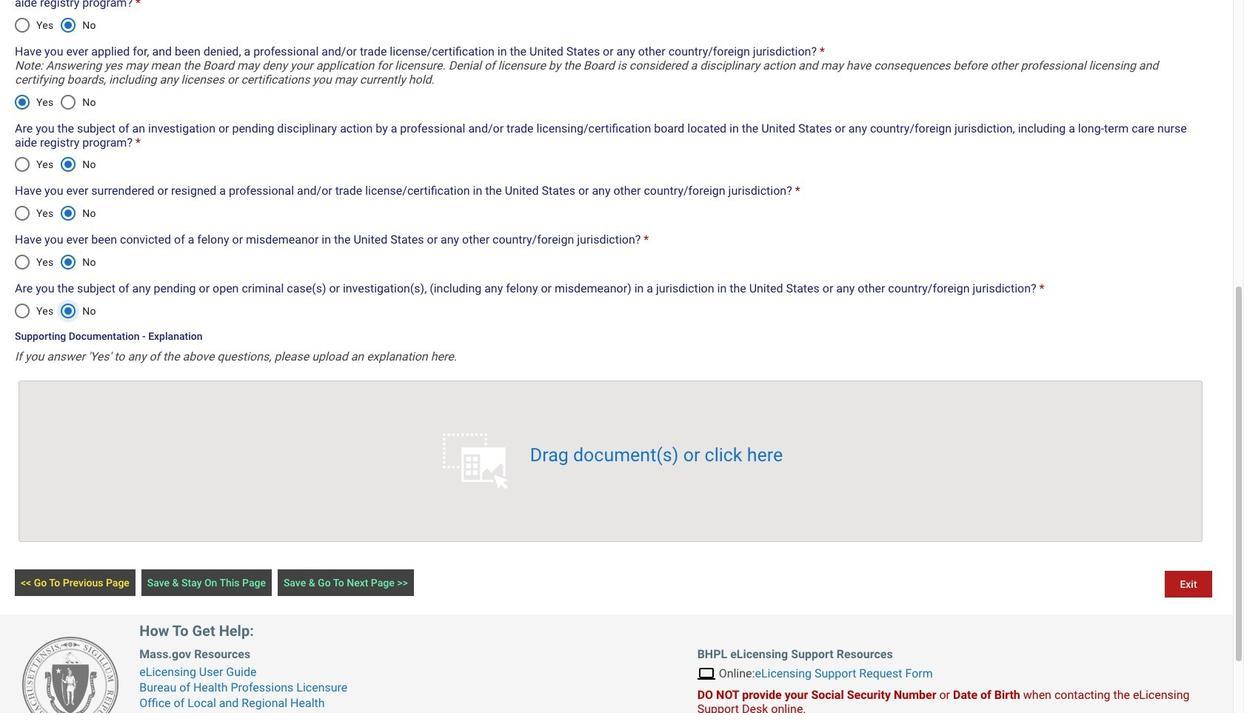 Task type: locate. For each thing, give the bounding box(es) containing it.
2 option group from the top
[[6, 84, 104, 120]]

5 option group from the top
[[6, 244, 104, 280]]

option group
[[6, 7, 104, 43], [6, 84, 104, 120], [6, 147, 104, 182], [6, 196, 104, 231], [6, 244, 104, 280], [6, 293, 104, 329]]



Task type: describe. For each thing, give the bounding box(es) containing it.
3 option group from the top
[[6, 147, 104, 182]]

4 option group from the top
[[6, 196, 104, 231]]

massachusetts state seal image
[[22, 637, 118, 713]]

6 option group from the top
[[6, 293, 104, 329]]

1 option group from the top
[[6, 7, 104, 43]]



Task type: vqa. For each thing, say whether or not it's contained in the screenshot.
Massachusetts State Seal image
yes



